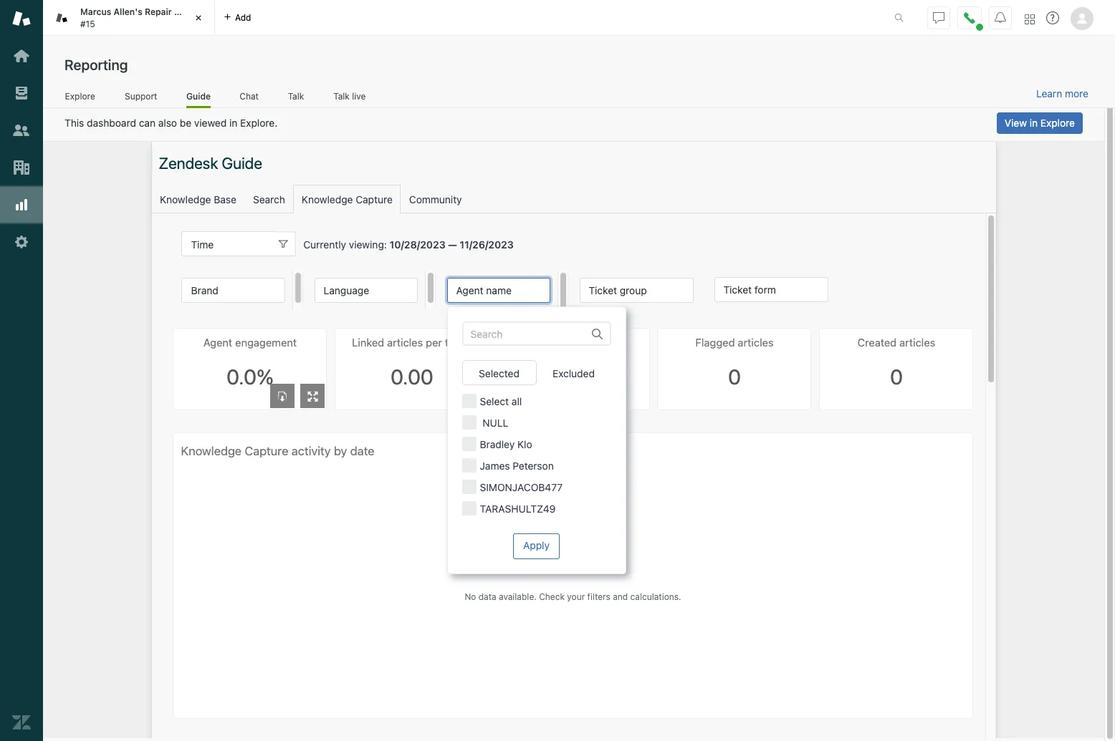 Task type: locate. For each thing, give the bounding box(es) containing it.
learn more link
[[1037, 87, 1089, 100]]

2 talk from the left
[[334, 91, 350, 101]]

dashboard
[[87, 117, 136, 129]]

2 in from the left
[[1030, 117, 1038, 129]]

explore
[[65, 91, 95, 101], [1041, 117, 1075, 129]]

support link
[[124, 91, 158, 106]]

0 horizontal spatial talk
[[288, 91, 304, 101]]

explore up this
[[65, 91, 95, 101]]

learn more
[[1037, 87, 1089, 100]]

in right view
[[1030, 117, 1038, 129]]

0 horizontal spatial in
[[229, 117, 238, 129]]

repair
[[145, 7, 172, 17]]

1 talk from the left
[[288, 91, 304, 101]]

can
[[139, 117, 156, 129]]

tabs tab list
[[43, 0, 880, 36]]

zendesk products image
[[1025, 14, 1035, 24]]

view in explore
[[1005, 117, 1075, 129]]

explore inside button
[[1041, 117, 1075, 129]]

get help image
[[1047, 11, 1059, 24]]

live
[[352, 91, 366, 101]]

talk left live
[[334, 91, 350, 101]]

button displays agent's chat status as invisible. image
[[933, 12, 945, 23]]

views image
[[12, 84, 31, 103]]

in
[[229, 117, 238, 129], [1030, 117, 1038, 129]]

1 horizontal spatial explore
[[1041, 117, 1075, 129]]

talk right chat
[[288, 91, 304, 101]]

tab
[[43, 0, 215, 36]]

reporting image
[[12, 196, 31, 214]]

view
[[1005, 117, 1027, 129]]

1 horizontal spatial in
[[1030, 117, 1038, 129]]

explore link
[[65, 91, 96, 106]]

0 horizontal spatial explore
[[65, 91, 95, 101]]

zendesk support image
[[12, 9, 31, 28]]

this dashboard can also be viewed in explore.
[[65, 117, 278, 129]]

explore down learn more link
[[1041, 117, 1075, 129]]

viewed
[[194, 117, 227, 129]]

talk
[[288, 91, 304, 101], [334, 91, 350, 101]]

1 horizontal spatial talk
[[334, 91, 350, 101]]

talk for talk
[[288, 91, 304, 101]]

more
[[1065, 87, 1089, 100]]

also
[[158, 117, 177, 129]]

this
[[65, 117, 84, 129]]

in right viewed
[[229, 117, 238, 129]]

allen's
[[114, 7, 142, 17]]

support
[[125, 91, 157, 101]]

#15
[[80, 18, 95, 29]]

1 vertical spatial explore
[[1041, 117, 1075, 129]]

add
[[235, 12, 251, 23]]

zendesk image
[[12, 714, 31, 733]]



Task type: describe. For each thing, give the bounding box(es) containing it.
guide
[[186, 91, 211, 101]]

marcus
[[80, 7, 111, 17]]

add button
[[215, 0, 260, 35]]

tab containing marcus allen's repair ticket
[[43, 0, 215, 36]]

customers image
[[12, 121, 31, 140]]

1 in from the left
[[229, 117, 238, 129]]

reporting
[[65, 57, 128, 73]]

talk link
[[288, 91, 304, 106]]

learn
[[1037, 87, 1063, 100]]

close image
[[191, 11, 206, 25]]

chat link
[[239, 91, 259, 106]]

admin image
[[12, 233, 31, 252]]

talk live link
[[333, 91, 366, 106]]

0 vertical spatial explore
[[65, 91, 95, 101]]

organizations image
[[12, 158, 31, 177]]

guide link
[[186, 91, 211, 108]]

explore.
[[240, 117, 278, 129]]

in inside button
[[1030, 117, 1038, 129]]

marcus allen's repair ticket #15
[[80, 7, 200, 29]]

main element
[[0, 0, 43, 742]]

view in explore button
[[997, 113, 1083, 134]]

talk for talk live
[[334, 91, 350, 101]]

ticket
[[174, 7, 200, 17]]

notifications image
[[995, 12, 1006, 23]]

be
[[180, 117, 191, 129]]

talk live
[[334, 91, 366, 101]]

chat
[[240, 91, 259, 101]]

get started image
[[12, 47, 31, 65]]



Task type: vqa. For each thing, say whether or not it's contained in the screenshot.
Conditions
no



